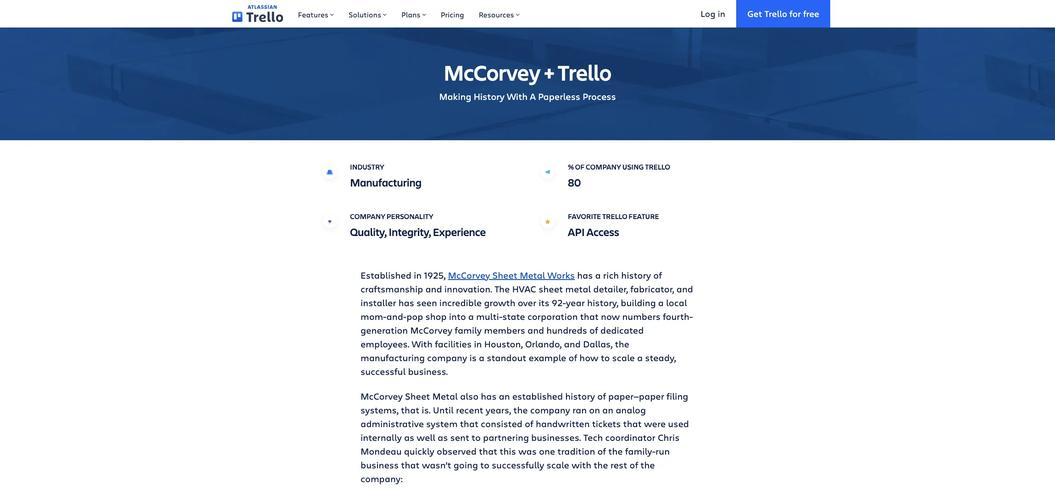 Task type: describe. For each thing, give the bounding box(es) containing it.
tradition
[[558, 446, 595, 458]]

2 vertical spatial to
[[481, 459, 490, 472]]

trello
[[603, 212, 628, 221]]

dallas,
[[583, 338, 613, 351]]

that down "recent"
[[460, 418, 479, 431]]

a right into on the bottom of page
[[469, 311, 474, 323]]

mccorvey inside mccorvey + trello making history with a paperless process
[[444, 58, 541, 87]]

mccorvey sheet metal also has an established history of paper—paper filing systems, that is. until recent years, the company ran on an analog administrative system that consisted of handwritten tickets that were used internally as well as sent to partnering businesses. tech coordinator chris mondeau quickly observed that this was one tradition of the family-run business that wasn't going to successfully scale with the rest of the company:
[[361, 391, 689, 486]]

example
[[529, 352, 567, 364]]

company inside "mccorvey sheet metal also has an established history of paper—paper filing systems, that is. until recent years, the company ran on an analog administrative system that consisted of handwritten tickets that were used internally as well as sent to partnering businesses. tech coordinator chris mondeau quickly observed that this was one tradition of the family-run business that wasn't going to successfully scale with the rest of the company:"
[[530, 404, 571, 417]]

%
[[568, 162, 574, 172]]

until
[[433, 404, 454, 417]]

chris
[[658, 432, 680, 444]]

year
[[566, 297, 585, 309]]

plans
[[402, 10, 421, 19]]

resources button
[[472, 0, 527, 28]]

on
[[589, 404, 600, 417]]

in for log
[[718, 8, 726, 19]]

shop
[[426, 311, 447, 323]]

trello inside mccorvey + trello making history with a paperless process
[[558, 58, 612, 87]]

the inside has a rich history of craftsmanship and innovation. the hvac sheet metal detailer, fabricator, and installer has seen incredible growth over its 92-year history, building a local mom-and-pop shop into a multi-state corporation that now numbers fourth- generation mccorvey family members and hundreds of dedicated employees. with facilities in houston, orlando, and dallas, the manufacturing company is a standout example of how to scale a steady, successful business.
[[615, 338, 630, 351]]

is.
[[422, 404, 431, 417]]

business
[[361, 459, 399, 472]]

tech
[[584, 432, 603, 444]]

of up partnering
[[525, 418, 534, 431]]

system
[[426, 418, 458, 431]]

the left rest
[[594, 459, 608, 472]]

businesses.
[[532, 432, 581, 444]]

dedicated
[[601, 325, 644, 337]]

hundreds
[[547, 325, 587, 337]]

going
[[454, 459, 478, 472]]

92-
[[552, 297, 566, 309]]

with inside has a rich history of craftsmanship and innovation. the hvac sheet metal detailer, fabricator, and installer has seen incredible growth over its 92-year history, building a local mom-and-pop shop into a multi-state corporation that now numbers fourth- generation mccorvey family members and hundreds of dedicated employees. with facilities in houston, orlando, and dallas, the manufacturing company is a standout example of how to scale a steady, successful business.
[[412, 338, 433, 351]]

a left steady,
[[638, 352, 643, 364]]

that left is. on the bottom left of the page
[[401, 404, 420, 417]]

houston,
[[484, 338, 523, 351]]

ran
[[573, 404, 587, 417]]

generation
[[361, 325, 408, 337]]

favorite trello feature api access
[[568, 212, 659, 240]]

incredible
[[440, 297, 482, 309]]

trello inside "% of company using trello 80"
[[646, 162, 671, 172]]

quickly
[[404, 446, 435, 458]]

to inside has a rich history of craftsmanship and innovation. the hvac sheet metal detailer, fabricator, and installer has seen incredible growth over its 92-year history, building a local mom-and-pop shop into a multi-state corporation that now numbers fourth- generation mccorvey family members and hundreds of dedicated employees. with facilities in houston, orlando, and dallas, the manufacturing company is a standout example of how to scale a steady, successful business.
[[601, 352, 610, 364]]

paperless
[[538, 90, 581, 103]]

feature
[[629, 212, 659, 221]]

were
[[644, 418, 666, 431]]

access
[[587, 225, 620, 240]]

history
[[474, 90, 505, 103]]

over
[[518, 297, 537, 309]]

has a rich history of craftsmanship and innovation. the hvac sheet metal detailer, fabricator, and installer has seen incredible growth over its 92-year history, building a local mom-and-pop shop into a multi-state corporation that now numbers fourth- generation mccorvey family members and hundreds of dedicated employees. with facilities in houston, orlando, and dallas, the manufacturing company is a standout example of how to scale a steady, successful business.
[[361, 269, 694, 378]]

a
[[530, 90, 536, 103]]

rich
[[603, 269, 619, 282]]

of right rest
[[630, 459, 639, 472]]

wasn't
[[422, 459, 452, 472]]

2 as from the left
[[438, 432, 448, 444]]

history,
[[588, 297, 619, 309]]

features button
[[291, 0, 341, 28]]

solutions button
[[341, 0, 394, 28]]

local
[[667, 297, 687, 309]]

resources
[[479, 10, 514, 19]]

mccorvey inside has a rich history of craftsmanship and innovation. the hvac sheet metal detailer, fabricator, and installer has seen incredible growth over its 92-year history, building a local mom-and-pop shop into a multi-state corporation that now numbers fourth- generation mccorvey family members and hundreds of dedicated employees. with facilities in houston, orlando, and dallas, the manufacturing company is a standout example of how to scale a steady, successful business.
[[410, 325, 453, 337]]

steady,
[[645, 352, 676, 364]]

fourth-
[[663, 311, 693, 323]]

80
[[568, 175, 581, 190]]

rest
[[611, 459, 628, 472]]

api
[[568, 225, 585, 240]]

was
[[519, 446, 537, 458]]

a right is
[[479, 352, 485, 364]]

sheet
[[539, 283, 563, 296]]

get trello for free link
[[737, 0, 831, 28]]

scale inside "mccorvey sheet metal also has an established history of paper—paper filing systems, that is. until recent years, the company ran on an analog administrative system that consisted of handwritten tickets that were used internally as well as sent to partnering businesses. tech coordinator chris mondeau quickly observed that this was one tradition of the family-run business that wasn't going to successfully scale with the rest of the company:"
[[547, 459, 570, 472]]

that inside has a rich history of craftsmanship and innovation. the hvac sheet metal detailer, fabricator, and installer has seen incredible growth over its 92-year history, building a local mom-and-pop shop into a multi-state corporation that now numbers fourth- generation mccorvey family members and hundreds of dedicated employees. with facilities in houston, orlando, and dallas, the manufacturing company is a standout example of how to scale a steady, successful business.
[[580, 311, 599, 323]]

established
[[361, 269, 412, 282]]

systems,
[[361, 404, 399, 417]]

get trello for free
[[748, 8, 820, 19]]

its
[[539, 297, 550, 309]]

run
[[656, 446, 670, 458]]

making
[[439, 90, 472, 103]]

growth
[[484, 297, 516, 309]]

0 vertical spatial metal
[[520, 269, 546, 282]]

consisted
[[481, 418, 523, 431]]

handwritten
[[536, 418, 590, 431]]

log in link
[[690, 0, 737, 28]]

company inside has a rich history of craftsmanship and innovation. the hvac sheet metal detailer, fabricator, and installer has seen incredible growth over its 92-year history, building a local mom-and-pop shop into a multi-state corporation that now numbers fourth- generation mccorvey family members and hundreds of dedicated employees. with facilities in houston, orlando, and dallas, the manufacturing company is a standout example of how to scale a steady, successful business.
[[427, 352, 467, 364]]

pricing link
[[434, 0, 472, 28]]

1925,
[[424, 269, 446, 282]]

log in
[[701, 8, 726, 19]]

observed
[[437, 446, 477, 458]]

also
[[460, 391, 479, 403]]

in inside has a rich history of craftsmanship and innovation. the hvac sheet metal detailer, fabricator, and installer has seen incredible growth over its 92-year history, building a local mom-and-pop shop into a multi-state corporation that now numbers fourth- generation mccorvey family members and hundreds of dedicated employees. with facilities in houston, orlando, and dallas, the manufacturing company is a standout example of how to scale a steady, successful business.
[[474, 338, 482, 351]]

metal
[[566, 283, 591, 296]]

free
[[804, 8, 820, 19]]

log
[[701, 8, 716, 19]]

of up on
[[598, 391, 606, 403]]

% of company using trello 80
[[568, 162, 671, 190]]

craftsmanship
[[361, 283, 423, 296]]

a left local
[[659, 297, 664, 309]]

using
[[623, 162, 644, 172]]



Task type: vqa. For each thing, say whether or not it's contained in the screenshot.
Sheet
yes



Task type: locate. For each thing, give the bounding box(es) containing it.
that down history,
[[580, 311, 599, 323]]

and up orlando, at the bottom of page
[[528, 325, 545, 337]]

how
[[580, 352, 599, 364]]

1 vertical spatial scale
[[547, 459, 570, 472]]

1 horizontal spatial history
[[622, 269, 651, 282]]

for
[[790, 8, 801, 19]]

1 vertical spatial sheet
[[405, 391, 430, 403]]

0 vertical spatial sheet
[[493, 269, 518, 282]]

atlassian trello image
[[232, 5, 283, 22]]

1 vertical spatial to
[[472, 432, 481, 444]]

company up "handwritten"
[[530, 404, 571, 417]]

0 horizontal spatial in
[[414, 269, 422, 282]]

history inside "mccorvey sheet metal also has an established history of paper—paper filing systems, that is. until recent years, the company ran on an analog administrative system that consisted of handwritten tickets that were used internally as well as sent to partnering businesses. tech coordinator chris mondeau quickly observed that this was one tradition of the family-run business that wasn't going to successfully scale with the rest of the company:"
[[566, 391, 595, 403]]

scale inside has a rich history of craftsmanship and innovation. the hvac sheet metal detailer, fabricator, and installer has seen incredible growth over its 92-year history, building a local mom-and-pop shop into a multi-state corporation that now numbers fourth- generation mccorvey family members and hundreds of dedicated employees. with facilities in houston, orlando, and dallas, the manufacturing company is a standout example of how to scale a steady, successful business.
[[613, 352, 635, 364]]

company
[[586, 162, 622, 172], [427, 352, 467, 364], [530, 404, 571, 417]]

a
[[596, 269, 601, 282], [659, 297, 664, 309], [469, 311, 474, 323], [479, 352, 485, 364], [638, 352, 643, 364]]

established in 1925, mccorvey sheet metal works
[[361, 269, 575, 282]]

to down dallas,
[[601, 352, 610, 364]]

0 horizontal spatial metal
[[433, 391, 458, 403]]

to right going
[[481, 459, 490, 472]]

with inside mccorvey + trello making history with a paperless process
[[507, 90, 528, 103]]

numbers
[[623, 311, 661, 323]]

that down analog
[[624, 418, 642, 431]]

an up years,
[[499, 391, 510, 403]]

has inside "mccorvey sheet metal also has an established history of paper—paper filing systems, that is. until recent years, the company ran on an analog administrative system that consisted of handwritten tickets that were used internally as well as sent to partnering businesses. tech coordinator chris mondeau quickly observed that this was one tradition of the family-run business that wasn't going to successfully scale with the rest of the company:"
[[481, 391, 497, 403]]

0 vertical spatial company
[[586, 162, 622, 172]]

as
[[404, 432, 415, 444], [438, 432, 448, 444]]

building
[[621, 297, 656, 309]]

as down system
[[438, 432, 448, 444]]

pricing
[[441, 10, 464, 19]]

the up rest
[[609, 446, 623, 458]]

in for established
[[414, 269, 422, 282]]

and up local
[[677, 283, 694, 296]]

0 vertical spatial history
[[622, 269, 651, 282]]

a left rich
[[596, 269, 601, 282]]

solutions
[[349, 10, 381, 19]]

company inside "% of company using trello 80"
[[586, 162, 622, 172]]

with
[[572, 459, 592, 472]]

mccorvey up innovation.
[[448, 269, 490, 282]]

1 vertical spatial has
[[399, 297, 414, 309]]

0 vertical spatial with
[[507, 90, 528, 103]]

1 vertical spatial trello
[[558, 58, 612, 87]]

mccorvey sheet metal works link
[[448, 269, 575, 282]]

metal
[[520, 269, 546, 282], [433, 391, 458, 403]]

in inside log in link
[[718, 8, 726, 19]]

state
[[503, 311, 525, 323]]

has up pop
[[399, 297, 414, 309]]

1 horizontal spatial scale
[[613, 352, 635, 364]]

an right on
[[603, 404, 614, 417]]

mom-
[[361, 311, 387, 323]]

of right %
[[575, 162, 585, 172]]

personality
[[387, 212, 434, 221]]

integrity,
[[389, 225, 431, 240]]

recent
[[456, 404, 484, 417]]

the down the dedicated
[[615, 338, 630, 351]]

in right log
[[718, 8, 726, 19]]

in left 1925,
[[414, 269, 422, 282]]

1 vertical spatial company
[[427, 352, 467, 364]]

1 horizontal spatial with
[[507, 90, 528, 103]]

metal up until
[[433, 391, 458, 403]]

0 horizontal spatial sheet
[[405, 391, 430, 403]]

0 vertical spatial an
[[499, 391, 510, 403]]

1 as from the left
[[404, 432, 415, 444]]

2 horizontal spatial trello
[[765, 8, 788, 19]]

and down hundreds
[[564, 338, 581, 351]]

1 vertical spatial metal
[[433, 391, 458, 403]]

0 horizontal spatial with
[[412, 338, 433, 351]]

of inside "% of company using trello 80"
[[575, 162, 585, 172]]

2 vertical spatial trello
[[646, 162, 671, 172]]

manufacturing
[[361, 352, 425, 364]]

history up the ran
[[566, 391, 595, 403]]

0 horizontal spatial as
[[404, 432, 415, 444]]

with left a
[[507, 90, 528, 103]]

installer
[[361, 297, 396, 309]]

in
[[718, 8, 726, 19], [414, 269, 422, 282], [474, 338, 482, 351]]

trello up process
[[558, 58, 612, 87]]

in up is
[[474, 338, 482, 351]]

metal up the hvac
[[520, 269, 546, 282]]

company personality quality, integrity, experience
[[350, 212, 486, 240]]

0 horizontal spatial trello
[[558, 58, 612, 87]]

of down tech
[[598, 446, 606, 458]]

detailer,
[[594, 283, 628, 296]]

an
[[499, 391, 510, 403], [603, 404, 614, 417]]

with up business.
[[412, 338, 433, 351]]

metal inside "mccorvey sheet metal also has an established history of paper—paper filing systems, that is. until recent years, the company ran on an analog administrative system that consisted of handwritten tickets that were used internally as well as sent to partnering businesses. tech coordinator chris mondeau quickly observed that this was one tradition of the family-run business that wasn't going to successfully scale with the rest of the company:"
[[433, 391, 458, 403]]

hvac
[[512, 283, 537, 296]]

0 vertical spatial in
[[718, 8, 726, 19]]

mccorvey up history
[[444, 58, 541, 87]]

members
[[484, 325, 526, 337]]

industry manufacturing
[[350, 162, 422, 190]]

sheet inside "mccorvey sheet metal also has an established history of paper—paper filing systems, that is. until recent years, the company ran on an analog administrative system that consisted of handwritten tickets that were used internally as well as sent to partnering businesses. tech coordinator chris mondeau quickly observed that this was one tradition of the family-run business that wasn't going to successfully scale with the rest of the company:"
[[405, 391, 430, 403]]

mccorvey down "shop"
[[410, 325, 453, 337]]

analog
[[616, 404, 646, 417]]

2 horizontal spatial in
[[718, 8, 726, 19]]

business.
[[408, 366, 448, 378]]

established
[[513, 391, 563, 403]]

mccorvey + trello making history with a paperless process
[[439, 58, 616, 103]]

scale down one
[[547, 459, 570, 472]]

of up dallas,
[[590, 325, 598, 337]]

innovation.
[[445, 283, 493, 296]]

trello right using
[[646, 162, 671, 172]]

the down "family-"
[[641, 459, 655, 472]]

to
[[601, 352, 610, 364], [472, 432, 481, 444], [481, 459, 490, 472]]

employees.
[[361, 338, 410, 351]]

sent
[[450, 432, 470, 444]]

has up years,
[[481, 391, 497, 403]]

and down 1925,
[[426, 283, 442, 296]]

now
[[601, 311, 620, 323]]

administrative
[[361, 418, 424, 431]]

has up metal
[[578, 269, 593, 282]]

of left how
[[569, 352, 578, 364]]

1 horizontal spatial trello
[[646, 162, 671, 172]]

mccorvey inside "mccorvey sheet metal also has an established history of paper—paper filing systems, that is. until recent years, the company ran on an analog administrative system that consisted of handwritten tickets that were used internally as well as sent to partnering businesses. tech coordinator chris mondeau quickly observed that this was one tradition of the family-run business that wasn't going to successfully scale with the rest of the company:"
[[361, 391, 403, 403]]

experience
[[433, 225, 486, 240]]

+
[[544, 58, 555, 87]]

of up fabricator,
[[654, 269, 662, 282]]

0 vertical spatial trello
[[765, 8, 788, 19]]

this
[[500, 446, 516, 458]]

plans button
[[394, 0, 434, 28]]

to right sent
[[472, 432, 481, 444]]

1 horizontal spatial as
[[438, 432, 448, 444]]

partnering
[[483, 432, 529, 444]]

0 vertical spatial has
[[578, 269, 593, 282]]

2 vertical spatial has
[[481, 391, 497, 403]]

with
[[507, 90, 528, 103], [412, 338, 433, 351]]

manufacturing
[[350, 175, 422, 190]]

the down established
[[514, 404, 528, 417]]

that left this
[[479, 446, 498, 458]]

features
[[298, 10, 329, 19]]

2 vertical spatial in
[[474, 338, 482, 351]]

0 horizontal spatial history
[[566, 391, 595, 403]]

0 horizontal spatial scale
[[547, 459, 570, 472]]

as left well
[[404, 432, 415, 444]]

company down the facilities on the bottom left of the page
[[427, 352, 467, 364]]

1 vertical spatial in
[[414, 269, 422, 282]]

is
[[470, 352, 477, 364]]

trello left for
[[765, 8, 788, 19]]

2 horizontal spatial has
[[578, 269, 593, 282]]

coordinator
[[606, 432, 656, 444]]

of
[[575, 162, 585, 172], [654, 269, 662, 282], [590, 325, 598, 337], [569, 352, 578, 364], [598, 391, 606, 403], [525, 418, 534, 431], [598, 446, 606, 458], [630, 459, 639, 472]]

1 vertical spatial with
[[412, 338, 433, 351]]

family
[[455, 325, 482, 337]]

well
[[417, 432, 436, 444]]

seen
[[417, 297, 437, 309]]

and
[[426, 283, 442, 296], [677, 283, 694, 296], [528, 325, 545, 337], [564, 338, 581, 351]]

company
[[350, 212, 386, 221]]

mccorvey up systems,
[[361, 391, 403, 403]]

corporation
[[528, 311, 578, 323]]

sheet
[[493, 269, 518, 282], [405, 391, 430, 403]]

1 horizontal spatial an
[[603, 404, 614, 417]]

and-
[[387, 311, 407, 323]]

0 horizontal spatial an
[[499, 391, 510, 403]]

0 horizontal spatial company
[[427, 352, 467, 364]]

2 horizontal spatial company
[[586, 162, 622, 172]]

history inside has a rich history of craftsmanship and innovation. the hvac sheet metal detailer, fabricator, and installer has seen incredible growth over its 92-year history, building a local mom-and-pop shop into a multi-state corporation that now numbers fourth- generation mccorvey family members and hundreds of dedicated employees. with facilities in houston, orlando, and dallas, the manufacturing company is a standout example of how to scale a steady, successful business.
[[622, 269, 651, 282]]

paper—paper
[[609, 391, 665, 403]]

1 horizontal spatial has
[[481, 391, 497, 403]]

that down quickly
[[401, 459, 420, 472]]

1 vertical spatial history
[[566, 391, 595, 403]]

into
[[449, 311, 466, 323]]

scale down the dedicated
[[613, 352, 635, 364]]

company:
[[361, 473, 403, 486]]

0 vertical spatial to
[[601, 352, 610, 364]]

sheet up is. on the bottom left of the page
[[405, 391, 430, 403]]

family-
[[625, 446, 656, 458]]

1 horizontal spatial metal
[[520, 269, 546, 282]]

the
[[495, 283, 510, 296]]

used
[[668, 418, 689, 431]]

facilities
[[435, 338, 472, 351]]

process
[[583, 90, 616, 103]]

standout
[[487, 352, 527, 364]]

favorite
[[568, 212, 601, 221]]

0 horizontal spatial has
[[399, 297, 414, 309]]

1 horizontal spatial sheet
[[493, 269, 518, 282]]

1 horizontal spatial company
[[530, 404, 571, 417]]

fabricator,
[[631, 283, 675, 296]]

history up fabricator,
[[622, 269, 651, 282]]

1 horizontal spatial in
[[474, 338, 482, 351]]

company left using
[[586, 162, 622, 172]]

2 vertical spatial company
[[530, 404, 571, 417]]

sheet up the on the left of page
[[493, 269, 518, 282]]

trello
[[765, 8, 788, 19], [558, 58, 612, 87], [646, 162, 671, 172]]

0 vertical spatial scale
[[613, 352, 635, 364]]

1 vertical spatial an
[[603, 404, 614, 417]]

successful
[[361, 366, 406, 378]]



